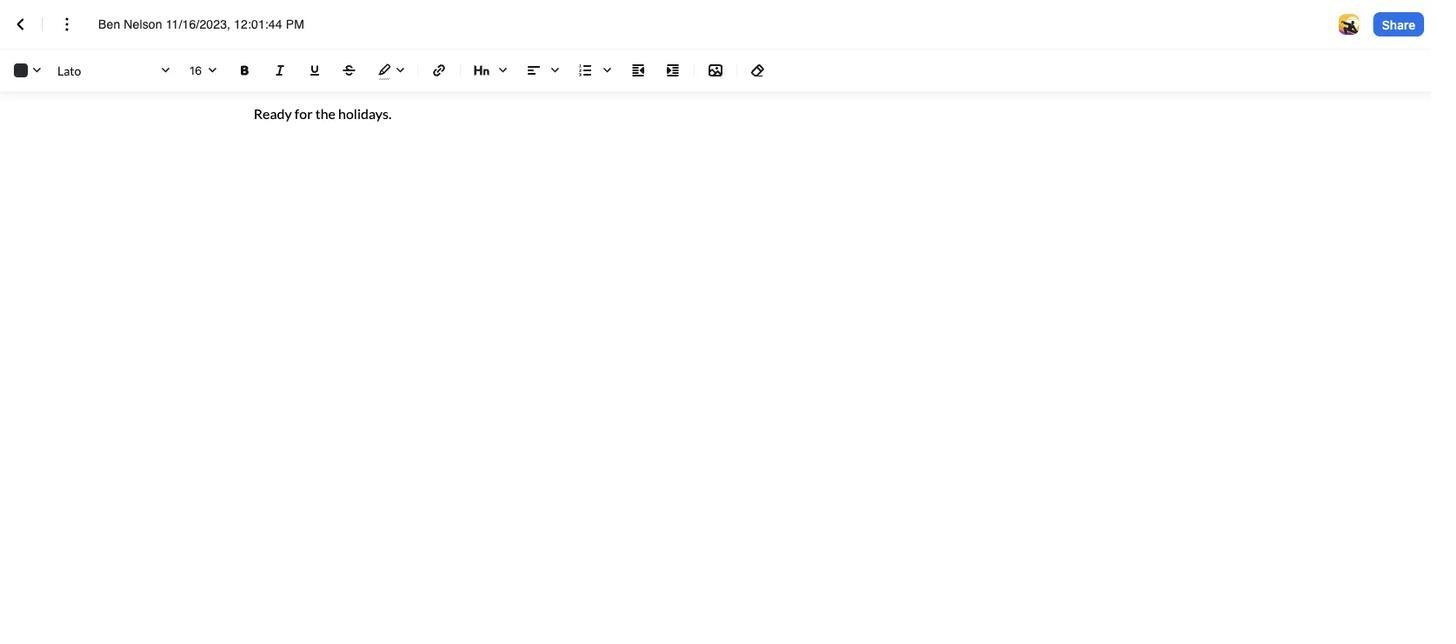 Task type: locate. For each thing, give the bounding box(es) containing it.
all notes image
[[10, 14, 31, 35]]

insert image image
[[705, 60, 726, 81]]

ben nelson image
[[1339, 14, 1360, 35]]

holidays.
[[338, 105, 392, 122]]

for
[[295, 105, 313, 122]]

ready for the holidays.
[[254, 105, 392, 122]]

None text field
[[98, 16, 323, 33]]

bold image
[[235, 60, 256, 81]]

the
[[315, 105, 336, 122]]

ready
[[254, 105, 292, 122]]

None text field
[[190, 58, 219, 82]]

increase indent image
[[663, 60, 684, 81]]

lato
[[57, 63, 81, 78]]



Task type: vqa. For each thing, say whether or not it's contained in the screenshot.
rightmost "stored"
no



Task type: describe. For each thing, give the bounding box(es) containing it.
italic image
[[270, 60, 290, 81]]

clear style image
[[748, 60, 769, 81]]

share
[[1382, 17, 1416, 32]]

share button
[[1374, 12, 1424, 37]]

strikethrough image
[[339, 60, 360, 81]]

open image
[[202, 60, 223, 81]]

decrease indent image
[[628, 60, 649, 81]]

more image
[[57, 14, 77, 35]]

underline image
[[304, 60, 325, 81]]

lato button
[[54, 58, 176, 83]]

link image
[[429, 60, 450, 81]]



